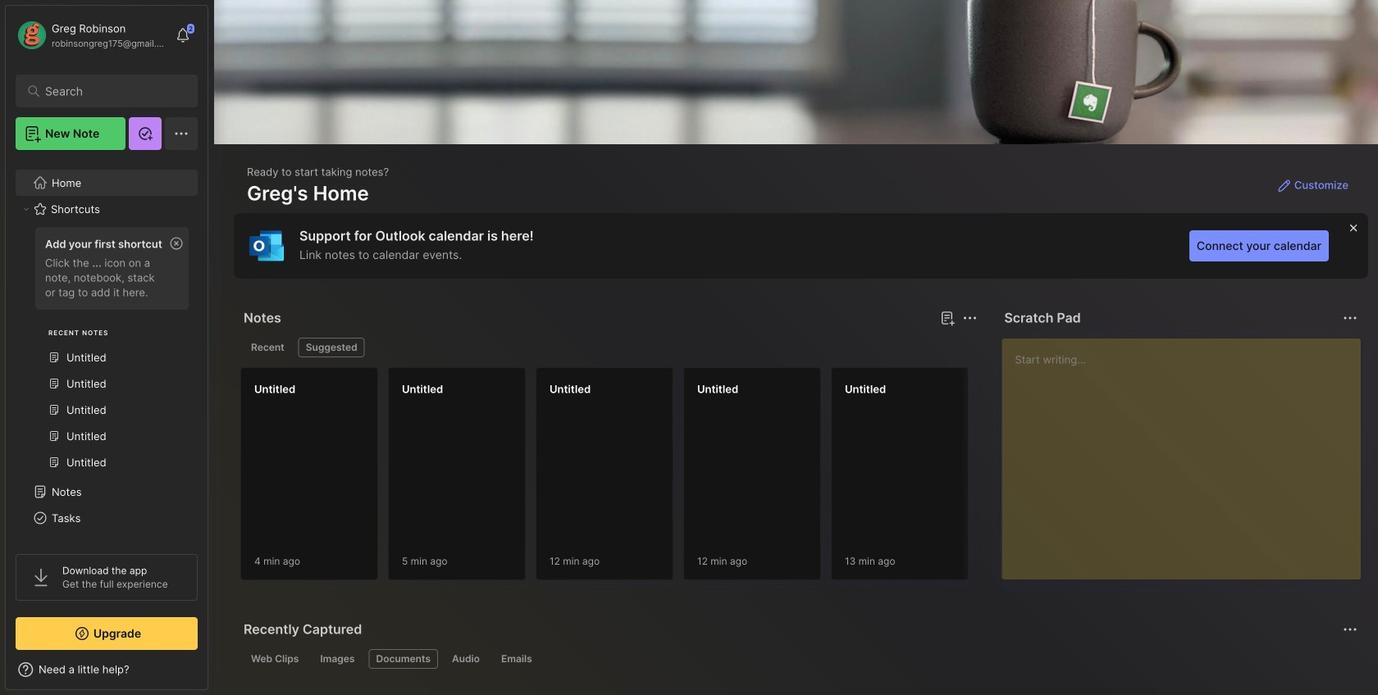 Task type: describe. For each thing, give the bounding box(es) containing it.
1 more actions image from the left
[[960, 309, 980, 328]]

WHAT'S NEW field
[[6, 657, 208, 684]]

2 more actions field from the left
[[1339, 307, 1362, 330]]

1 tab list from the top
[[244, 338, 975, 358]]

2 tab list from the top
[[244, 650, 1356, 670]]



Task type: vqa. For each thing, say whether or not it's contained in the screenshot.
'Expand Notebooks' image
no



Task type: locate. For each thing, give the bounding box(es) containing it.
More actions field
[[959, 307, 982, 330], [1339, 307, 1362, 330]]

group inside tree
[[16, 222, 197, 486]]

click to collapse image
[[207, 665, 219, 685]]

tree inside main element
[[6, 160, 208, 683]]

none search field inside main element
[[45, 81, 176, 101]]

1 vertical spatial tab list
[[244, 650, 1356, 670]]

0 horizontal spatial more actions field
[[959, 307, 982, 330]]

more actions image
[[960, 309, 980, 328], [1341, 309, 1360, 328]]

1 more actions field from the left
[[959, 307, 982, 330]]

group
[[16, 222, 197, 486]]

tab list
[[244, 338, 975, 358], [244, 650, 1356, 670]]

2 more actions image from the left
[[1341, 309, 1360, 328]]

0 vertical spatial tab list
[[244, 338, 975, 358]]

1 horizontal spatial more actions image
[[1341, 309, 1360, 328]]

main element
[[0, 0, 213, 696]]

tab
[[244, 338, 292, 358], [298, 338, 365, 358], [244, 650, 306, 670], [313, 650, 362, 670], [369, 650, 438, 670], [445, 650, 487, 670], [494, 650, 540, 670]]

None search field
[[45, 81, 176, 101]]

1 horizontal spatial more actions field
[[1339, 307, 1362, 330]]

tree
[[6, 160, 208, 683]]

0 horizontal spatial more actions image
[[960, 309, 980, 328]]

row group
[[240, 368, 1379, 591]]

Search text field
[[45, 84, 176, 99]]

Start writing… text field
[[1015, 339, 1360, 567]]

Account field
[[16, 19, 167, 52]]



